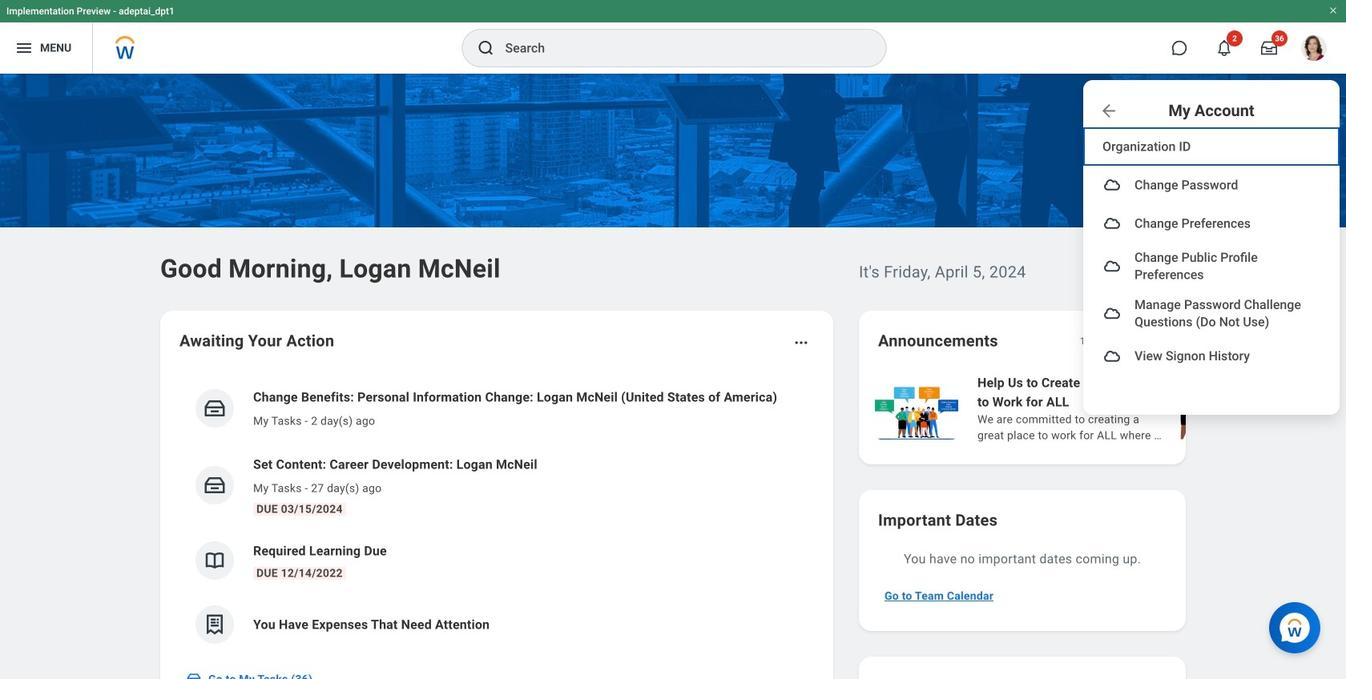 Task type: locate. For each thing, give the bounding box(es) containing it.
5 menu item from the top
[[1083, 337, 1340, 376]]

banner
[[0, 0, 1346, 415]]

3 avatar image from the top
[[1103, 257, 1122, 276]]

menu
[[1083, 123, 1340, 380]]

status
[[1080, 335, 1106, 348]]

related actions image
[[793, 335, 809, 351]]

Search Workday  search field
[[505, 30, 853, 66]]

1 vertical spatial inbox image
[[203, 474, 227, 498]]

1 menu item from the top
[[1083, 166, 1340, 204]]

close environment banner image
[[1329, 6, 1338, 15]]

inbox image
[[203, 397, 227, 421], [203, 474, 227, 498], [186, 671, 202, 680]]

main content
[[0, 74, 1346, 680]]

4 avatar image from the top
[[1103, 304, 1122, 323]]

5 avatar image from the top
[[1103, 347, 1122, 366]]

chevron left small image
[[1117, 333, 1133, 349]]

dashboard expenses image
[[203, 613, 227, 637]]

back image
[[1099, 101, 1119, 121]]

list
[[872, 372, 1346, 446], [179, 375, 814, 657]]

avatar image
[[1103, 175, 1122, 195], [1103, 214, 1122, 233], [1103, 257, 1122, 276], [1103, 304, 1122, 323], [1103, 347, 1122, 366]]

menu item
[[1083, 166, 1340, 204], [1083, 204, 1340, 243], [1083, 243, 1340, 290], [1083, 290, 1340, 337], [1083, 337, 1340, 376]]



Task type: vqa. For each thing, say whether or not it's contained in the screenshot.
main content
yes



Task type: describe. For each thing, give the bounding box(es) containing it.
2 menu item from the top
[[1083, 204, 1340, 243]]

4 menu item from the top
[[1083, 290, 1340, 337]]

notifications large image
[[1216, 40, 1232, 56]]

3 menu item from the top
[[1083, 243, 1340, 290]]

2 vertical spatial inbox image
[[186, 671, 202, 680]]

justify image
[[14, 38, 34, 58]]

logan mcneil image
[[1301, 35, 1327, 61]]

1 horizontal spatial list
[[872, 372, 1346, 446]]

chevron right small image
[[1146, 333, 1162, 349]]

inbox large image
[[1261, 40, 1277, 56]]

search image
[[476, 38, 496, 58]]

1 avatar image from the top
[[1103, 175, 1122, 195]]

0 vertical spatial inbox image
[[203, 397, 227, 421]]

2 avatar image from the top
[[1103, 214, 1122, 233]]

0 horizontal spatial list
[[179, 375, 814, 657]]

book open image
[[203, 549, 227, 573]]



